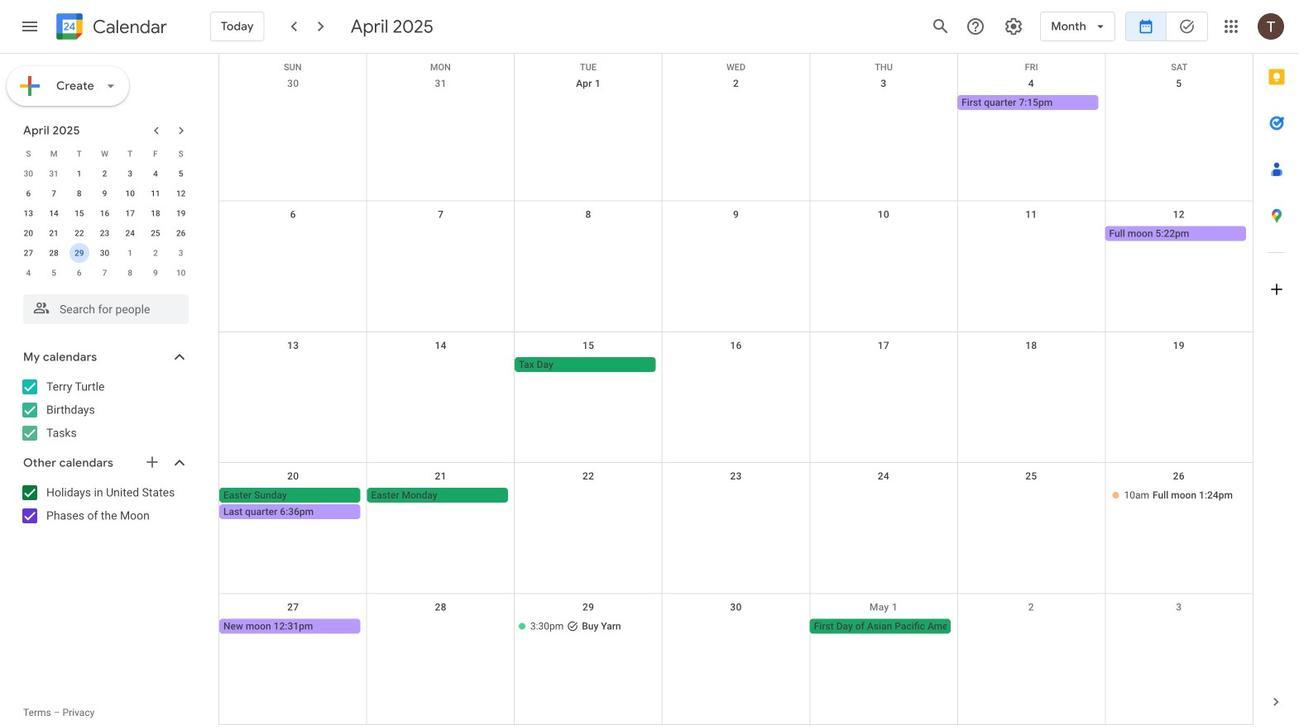 Task type: vqa. For each thing, say whether or not it's contained in the screenshot.
'Monday, April 1, Today' element
no



Task type: locate. For each thing, give the bounding box(es) containing it.
heading
[[89, 17, 167, 37]]

15 element
[[69, 204, 89, 224]]

march 31 element
[[44, 164, 64, 184]]

24 element
[[120, 224, 140, 243]]

23 element
[[95, 224, 115, 243]]

14 element
[[44, 204, 64, 224]]

13 element
[[19, 204, 38, 224]]

may 9 element
[[146, 263, 165, 283]]

row group
[[16, 164, 194, 283]]

calendar element
[[53, 10, 167, 46]]

may 10 element
[[171, 263, 191, 283]]

row
[[219, 54, 1253, 72], [219, 70, 1253, 201], [16, 144, 194, 164], [16, 164, 194, 184], [16, 184, 194, 204], [219, 201, 1253, 333], [16, 204, 194, 224], [16, 224, 194, 243], [16, 243, 194, 263], [16, 263, 194, 283], [219, 333, 1253, 464], [219, 464, 1253, 595], [219, 595, 1253, 726]]

may 1 element
[[120, 243, 140, 263]]

cell
[[219, 95, 367, 112], [367, 95, 515, 112], [515, 95, 662, 112], [662, 95, 810, 112], [810, 95, 958, 112], [1106, 95, 1253, 112], [219, 226, 367, 243], [367, 226, 515, 243], [515, 226, 662, 243], [662, 226, 810, 243], [810, 226, 958, 243], [958, 226, 1106, 243], [67, 243, 92, 263], [219, 357, 367, 374], [367, 357, 515, 374], [662, 357, 810, 374], [810, 357, 958, 374], [958, 357, 1106, 374], [1106, 357, 1253, 374], [219, 489, 367, 522], [515, 489, 662, 522], [662, 489, 810, 522], [810, 489, 958, 522], [958, 489, 1106, 522], [367, 620, 515, 636], [662, 620, 810, 636], [958, 620, 1106, 636], [1106, 620, 1253, 636]]

other calendars list
[[3, 480, 205, 530]]

settings menu image
[[1004, 17, 1024, 36]]

None search field
[[0, 288, 205, 325]]

grid
[[219, 54, 1253, 726]]

3 element
[[120, 164, 140, 184]]

may 5 element
[[44, 263, 64, 283]]

may 8 element
[[120, 263, 140, 283]]

heading inside calendar element
[[89, 17, 167, 37]]

1 element
[[69, 164, 89, 184]]

20 element
[[19, 224, 38, 243]]

4 element
[[146, 164, 165, 184]]

tab list
[[1254, 54, 1300, 680]]

10 element
[[120, 184, 140, 204]]

main drawer image
[[20, 17, 40, 36]]

19 element
[[171, 204, 191, 224]]

7 element
[[44, 184, 64, 204]]



Task type: describe. For each thing, give the bounding box(es) containing it.
cell inside april 2025 grid
[[67, 243, 92, 263]]

30 element
[[95, 243, 115, 263]]

2 element
[[95, 164, 115, 184]]

18 element
[[146, 204, 165, 224]]

Search for people text field
[[33, 295, 179, 325]]

28 element
[[44, 243, 64, 263]]

9 element
[[95, 184, 115, 204]]

27 element
[[19, 243, 38, 263]]

16 element
[[95, 204, 115, 224]]

25 element
[[146, 224, 165, 243]]

may 6 element
[[69, 263, 89, 283]]

may 4 element
[[19, 263, 38, 283]]

may 3 element
[[171, 243, 191, 263]]

11 element
[[146, 184, 165, 204]]

8 element
[[69, 184, 89, 204]]

6 element
[[19, 184, 38, 204]]

my calendars list
[[3, 374, 205, 447]]

may 2 element
[[146, 243, 165, 263]]

12 element
[[171, 184, 191, 204]]

26 element
[[171, 224, 191, 243]]

april 2025 grid
[[16, 144, 194, 283]]

21 element
[[44, 224, 64, 243]]

29 element
[[69, 243, 89, 263]]

add other calendars image
[[144, 454, 161, 471]]

22 element
[[69, 224, 89, 243]]

march 30 element
[[19, 164, 38, 184]]

5 element
[[171, 164, 191, 184]]

may 7 element
[[95, 263, 115, 283]]

17 element
[[120, 204, 140, 224]]



